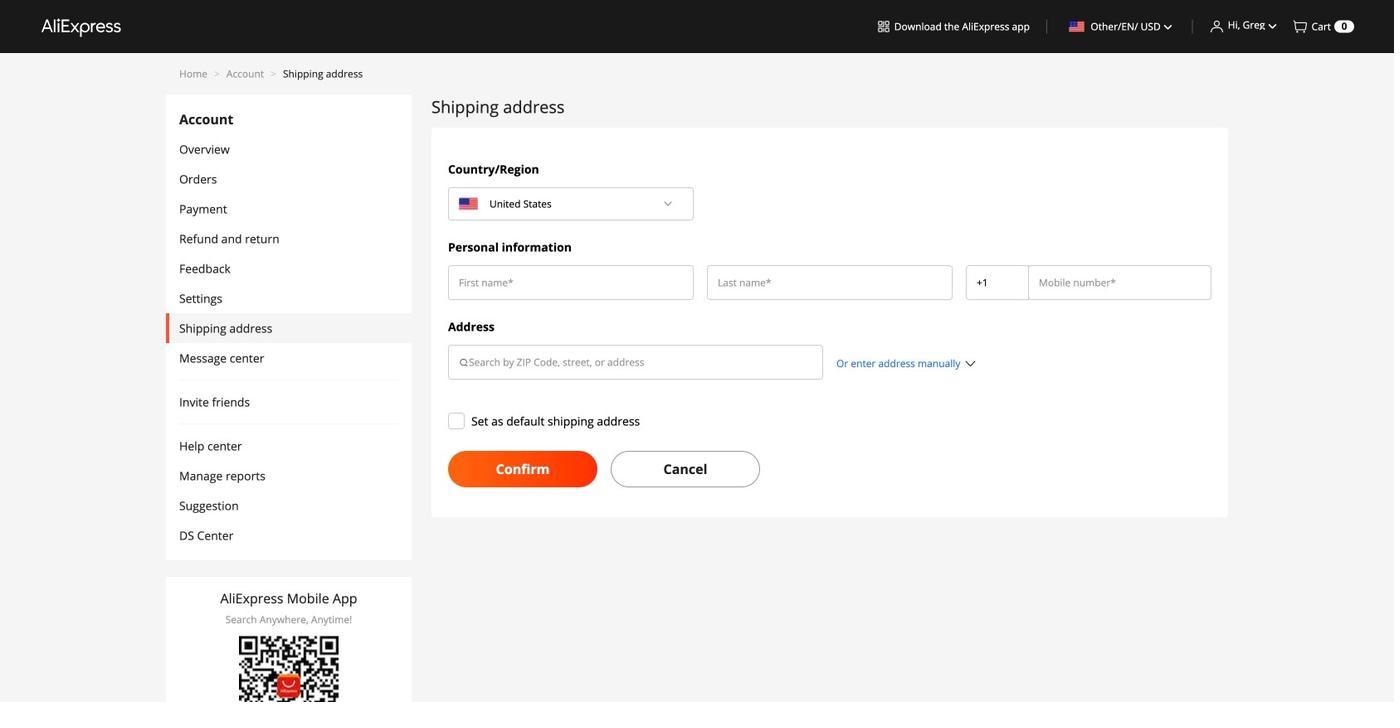 Task type: describe. For each thing, give the bounding box(es) containing it.
2 row from the top
[[441, 345, 1218, 393]]

Mobile number* field
[[1039, 275, 1201, 291]]



Task type: vqa. For each thing, say whether or not it's contained in the screenshot.
row
yes



Task type: locate. For each thing, give the bounding box(es) containing it.
search image
[[459, 357, 469, 368]]

First name* field
[[459, 275, 683, 291]]

Last name* field
[[718, 275, 942, 291]]

arrow down image
[[663, 199, 673, 209]]

grid
[[441, 161, 1218, 488]]

row
[[441, 266, 1218, 305], [441, 345, 1218, 393]]

Search by ZIP Code, street, or address field
[[469, 354, 812, 371]]

1 vertical spatial row
[[441, 345, 1218, 393]]

0 vertical spatial row
[[441, 266, 1218, 305]]

None field
[[977, 275, 1018, 291]]

1 row from the top
[[441, 266, 1218, 305]]



